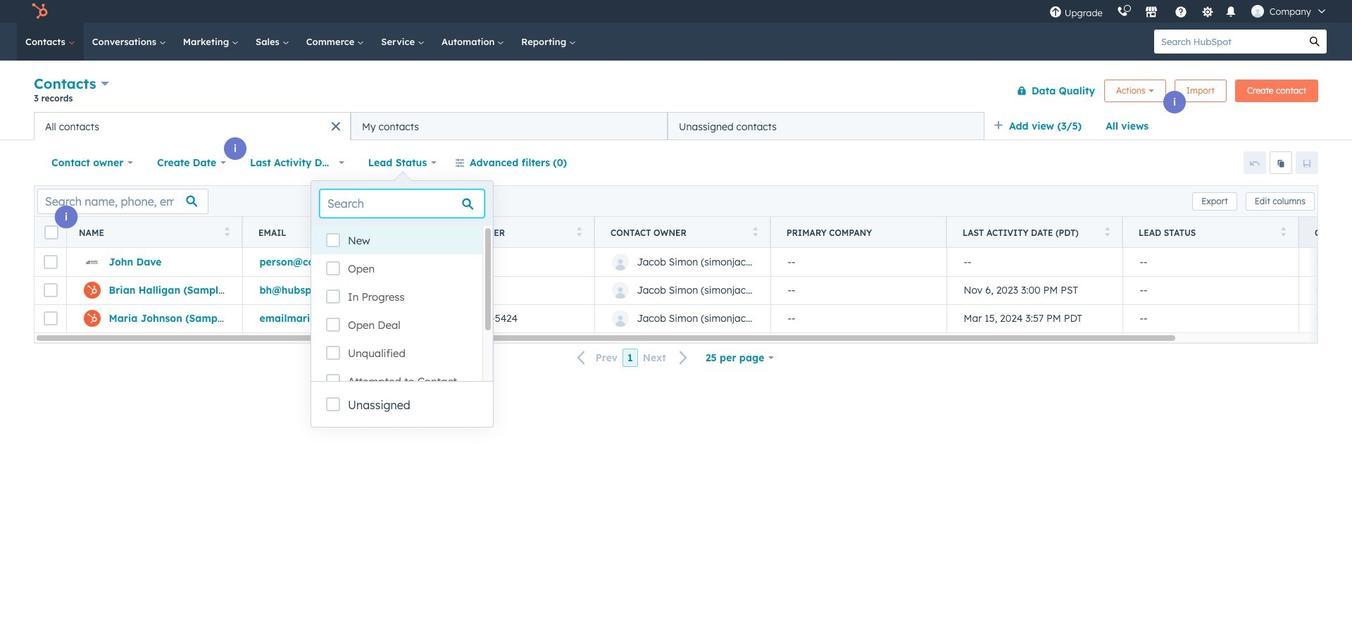 Task type: describe. For each thing, give the bounding box(es) containing it.
3 press to sort. image from the left
[[753, 227, 758, 236]]

1 press to sort. image from the left
[[224, 227, 230, 236]]

1 press to sort. element from the left
[[224, 227, 230, 239]]

marketplaces image
[[1146, 6, 1158, 19]]

Search search field
[[320, 190, 485, 218]]

jacob simon image
[[1252, 5, 1265, 18]]

5 press to sort. element from the left
[[1105, 227, 1111, 239]]

pagination navigation
[[569, 349, 697, 367]]

Search name, phone, email addresses, or company search field
[[37, 189, 209, 214]]



Task type: vqa. For each thing, say whether or not it's contained in the screenshot.
"Task" Icon
no



Task type: locate. For each thing, give the bounding box(es) containing it.
2 press to sort. image from the left
[[577, 227, 582, 236]]

Search HubSpot search field
[[1155, 30, 1304, 54]]

6 press to sort. element from the left
[[1281, 227, 1287, 239]]

menu
[[1043, 0, 1336, 23]]

1 horizontal spatial press to sort. image
[[1281, 227, 1287, 236]]

0 horizontal spatial press to sort. image
[[401, 227, 406, 236]]

banner
[[34, 72, 1319, 112]]

3 press to sort. element from the left
[[577, 227, 582, 239]]

2 press to sort. element from the left
[[401, 227, 406, 239]]

2 press to sort. image from the left
[[1281, 227, 1287, 236]]

1 press to sort. image from the left
[[401, 227, 406, 236]]

column header
[[771, 217, 948, 248]]

press to sort. image
[[401, 227, 406, 236], [1281, 227, 1287, 236]]

list box
[[311, 226, 493, 395]]

press to sort. image
[[224, 227, 230, 236], [577, 227, 582, 236], [753, 227, 758, 236], [1105, 227, 1111, 236]]

press to sort. element
[[224, 227, 230, 239], [401, 227, 406, 239], [577, 227, 582, 239], [753, 227, 758, 239], [1105, 227, 1111, 239], [1281, 227, 1287, 239]]

4 press to sort. image from the left
[[1105, 227, 1111, 236]]

4 press to sort. element from the left
[[753, 227, 758, 239]]



